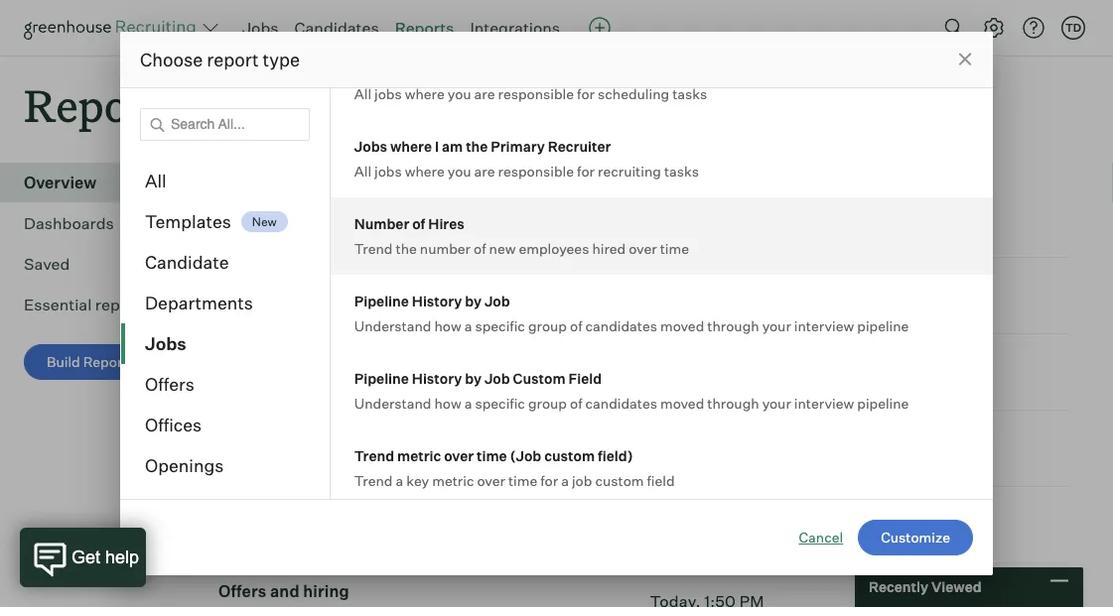 Task type: locate. For each thing, give the bounding box(es) containing it.
1 vertical spatial reports
[[24, 75, 185, 134]]

2 history from the top
[[412, 370, 462, 387]]

integrations
[[470, 18, 560, 38]]

the for am
[[466, 138, 488, 155]]

2 through from the top
[[707, 395, 759, 412]]

for left scheduling
[[577, 85, 595, 102]]

understand up efficiency
[[354, 395, 431, 412]]

dashboard down health
[[218, 299, 291, 316]]

saved
[[24, 254, 70, 274]]

how inside pipeline history by job custom field understand how a specific group of candidates moved through your interview pipeline
[[434, 395, 461, 412]]

the inside jobs where i am the primary recruiter all jobs where you are responsible for recruiting tasks
[[466, 138, 488, 155]]

tasks right scheduling
[[672, 85, 707, 102]]

dashboard for pipeline
[[218, 299, 291, 316]]

0 horizontal spatial over
[[444, 447, 474, 465]]

recently down customize button
[[869, 579, 928, 596]]

2 moved from the top
[[660, 395, 704, 412]]

your inside pipeline history by job understand how a specific group of candidates moved through your interview pipeline
[[762, 317, 791, 335]]

1 understand from the top
[[354, 317, 431, 335]]

2 horizontal spatial over
[[629, 240, 657, 257]]

time left (job
[[477, 447, 507, 465]]

history inside pipeline history by job understand how a specific group of candidates moved through your interview pipeline
[[412, 292, 462, 310]]

overview link
[[24, 171, 175, 195]]

0 vertical spatial trend
[[354, 240, 393, 257]]

pipeline up efficiency
[[354, 370, 409, 387]]

greenhouse recruiting image
[[24, 16, 203, 40]]

1 vertical spatial responsible
[[498, 162, 574, 180]]

1 pipeline from the top
[[857, 317, 909, 335]]

2 by from the top
[[465, 370, 482, 387]]

are down primary
[[474, 162, 495, 180]]

0 horizontal spatial the
[[396, 240, 417, 257]]

search image
[[942, 16, 966, 40]]

time right hired
[[660, 240, 689, 257]]

of
[[412, 215, 425, 232], [474, 240, 486, 257], [570, 317, 582, 335], [570, 395, 582, 412]]

metric right the key
[[432, 472, 474, 490]]

jobs up recently viewed
[[354, 138, 387, 155]]

jobs
[[374, 85, 402, 102], [374, 162, 402, 180]]

over right hired
[[629, 240, 657, 257]]

choose report type dialog
[[120, 32, 993, 585]]

trend metric over time (job custom field) trend a key metric over time for a job custom field
[[354, 447, 675, 490]]

sources
[[145, 496, 212, 518]]

understand down number
[[354, 317, 431, 335]]

reports down the "greenhouse recruiting" image
[[24, 75, 185, 134]]

all down the candidates
[[354, 85, 371, 102]]

offers
[[145, 374, 194, 396], [218, 582, 267, 602]]

pipeline
[[218, 276, 282, 296], [354, 292, 409, 310], [354, 370, 409, 387]]

for down recruiter
[[577, 162, 595, 180]]

1 horizontal spatial over
[[477, 472, 505, 490]]

1 trend from the top
[[354, 240, 393, 257]]

2 are from the top
[[474, 162, 495, 180]]

group down custom
[[528, 395, 567, 412]]

number
[[354, 215, 409, 232]]

how up trend metric over time (job custom field) trend a key metric over time for a job custom field
[[434, 395, 461, 412]]

reports right the candidates
[[395, 18, 454, 38]]

0 vertical spatial dashboard
[[218, 299, 291, 316]]

1 horizontal spatial recently
[[869, 579, 928, 596]]

i
[[435, 138, 439, 155]]

1 vertical spatial group
[[528, 395, 567, 412]]

0 horizontal spatial recently
[[214, 167, 337, 204]]

number
[[420, 240, 471, 257]]

0 vertical spatial understand
[[354, 317, 431, 335]]

1 group from the top
[[528, 317, 567, 335]]

1 vertical spatial viewed
[[683, 231, 732, 248]]

all up number on the left top
[[354, 162, 371, 180]]

1 vertical spatial tasks
[[664, 162, 699, 180]]

trend inside number of hires trend the number of new employees hired over time
[[354, 240, 393, 257]]

the down number on the left top
[[396, 240, 417, 257]]

1 vertical spatial dashboard
[[218, 452, 291, 469]]

report
[[83, 354, 128, 371]]

time
[[660, 240, 689, 257], [477, 447, 507, 465], [508, 472, 537, 490]]

for inside jobs where i am the primary recruiter all jobs where you are responsible for recruiting tasks
[[577, 162, 595, 180]]

0 vertical spatial job
[[484, 292, 510, 310]]

tasks right recruiting
[[664, 162, 699, 180]]

custom up job
[[544, 447, 595, 465]]

over
[[629, 240, 657, 257], [444, 447, 474, 465], [477, 472, 505, 490]]

interview inside pipeline history by job custom field understand how a specific group of candidates moved through your interview pipeline
[[794, 395, 854, 412]]

by inside pipeline history by job understand how a specific group of candidates moved through your interview pipeline
[[465, 292, 482, 310]]

jobs link
[[242, 18, 279, 38]]

1 vertical spatial jobs
[[374, 162, 402, 180]]

1 vertical spatial the
[[396, 240, 417, 257]]

offers for offers
[[145, 374, 194, 396]]

1 interview from the top
[[794, 317, 854, 335]]

1 vertical spatial history
[[412, 370, 462, 387]]

the
[[466, 138, 488, 155], [396, 240, 417, 257]]

for inside trend metric over time (job custom field) trend a key metric over time for a job custom field
[[540, 472, 558, 490]]

a up trend metric over time (job custom field) trend a key metric over time for a job custom field
[[464, 395, 472, 412]]

recently
[[214, 167, 337, 204], [869, 579, 928, 596]]

for left job
[[540, 472, 558, 490]]

jobs up number on the left top
[[374, 162, 402, 180]]

through inside pipeline history by job custom field understand how a specific group of candidates moved through your interview pipeline
[[707, 395, 759, 412]]

the inside number of hires trend the number of new employees hired over time
[[396, 240, 417, 257]]

metric
[[397, 447, 441, 465], [432, 472, 474, 490]]

responsible
[[498, 85, 574, 102], [498, 162, 574, 180]]

hires
[[428, 215, 464, 232]]

2 vertical spatial for
[[540, 472, 558, 490]]

through inside pipeline history by job understand how a specific group of candidates moved through your interview pipeline
[[707, 317, 759, 335]]

a inside pipeline history by job custom field understand how a specific group of candidates moved through your interview pipeline
[[464, 395, 472, 412]]

history inside pipeline history by job custom field understand how a specific group of candidates moved through your interview pipeline
[[412, 370, 462, 387]]

over left (job
[[444, 447, 474, 465]]

1 how from the top
[[434, 317, 461, 335]]

0 horizontal spatial time
[[477, 447, 507, 465]]

by for how
[[465, 370, 482, 387]]

all for all
[[145, 170, 166, 192]]

0 vertical spatial for
[[577, 85, 595, 102]]

field
[[647, 472, 675, 490]]

history for understand
[[412, 370, 462, 387]]

0 vertical spatial viewed
[[343, 167, 442, 204]]

recently viewed
[[214, 167, 442, 204]]

you inside jobs where i am the primary recruiter all jobs where you are responsible for recruiting tasks
[[448, 162, 471, 180]]

dashboard down recruiting
[[218, 452, 291, 469]]

over right the key
[[477, 472, 505, 490]]

history
[[412, 292, 462, 310], [412, 370, 462, 387]]

1 vertical spatial trend
[[354, 447, 394, 465]]

where
[[405, 85, 445, 102], [390, 138, 432, 155], [405, 162, 445, 180]]

2 pipeline from the top
[[857, 395, 909, 412]]

pipeline history by job understand how a specific group of candidates moved through your interview pipeline
[[354, 292, 909, 335]]

0 vertical spatial moved
[[660, 317, 704, 335]]

1 vertical spatial candidates
[[585, 395, 657, 412]]

0 vertical spatial are
[[474, 85, 495, 102]]

offers up offices on the bottom left
[[145, 374, 194, 396]]

moved up field
[[660, 395, 704, 412]]

your inside pipeline history by job custom field understand how a specific group of candidates moved through your interview pipeline
[[762, 395, 791, 412]]

where left i
[[390, 138, 432, 155]]

all up templates
[[145, 170, 166, 192]]

0 vertical spatial through
[[707, 317, 759, 335]]

1 vertical spatial you
[[448, 162, 471, 180]]

Search All... text field
[[140, 108, 310, 141]]

a
[[464, 317, 472, 335], [464, 395, 472, 412], [396, 472, 403, 490], [561, 472, 569, 490]]

1 horizontal spatial offers
[[218, 582, 267, 602]]

1 vertical spatial pipeline
[[857, 395, 909, 412]]

group inside pipeline history by job understand how a specific group of candidates moved through your interview pipeline
[[528, 317, 567, 335]]

1 horizontal spatial the
[[466, 138, 488, 155]]

field
[[568, 370, 602, 387]]

metric up the key
[[397, 447, 441, 465]]

cancel
[[799, 529, 843, 547]]

1 horizontal spatial viewed
[[683, 231, 732, 248]]

pipeline inside pipeline history by job understand how a specific group of candidates moved through your interview pipeline
[[354, 292, 409, 310]]

1 horizontal spatial time
[[508, 472, 537, 490]]

group up custom
[[528, 317, 567, 335]]

2 vertical spatial where
[[405, 162, 445, 180]]

2 specific from the top
[[475, 395, 525, 412]]

0 vertical spatial responsible
[[498, 85, 574, 102]]

jobs inside jobs where i am the primary recruiter all jobs where you are responsible for recruiting tasks
[[374, 162, 402, 180]]

you
[[448, 85, 471, 102], [448, 162, 471, 180]]

1 vertical spatial how
[[434, 395, 461, 412]]

are up primary
[[474, 85, 495, 102]]

integrations link
[[470, 18, 560, 38]]

0 vertical spatial your
[[762, 317, 791, 335]]

1 vertical spatial specific
[[475, 395, 525, 412]]

0 vertical spatial jobs
[[374, 85, 402, 102]]

custom
[[544, 447, 595, 465], [595, 472, 644, 490]]

specific
[[475, 317, 525, 335], [475, 395, 525, 412]]

candidates up field
[[585, 317, 657, 335]]

1 vertical spatial interview
[[794, 395, 854, 412]]

tasks inside jobs where i am the primary recruiter all jobs where you are responsible for recruiting tasks
[[664, 162, 699, 180]]

offers and hiring
[[218, 582, 349, 602]]

all jobs where you are responsible for scheduling tasks
[[354, 85, 707, 102]]

moved up pipeline history by job custom field understand how a specific group of candidates moved through your interview pipeline
[[660, 317, 704, 335]]

new
[[489, 240, 516, 257]]

1 horizontal spatial jobs
[[242, 18, 279, 38]]

specific down custom
[[475, 395, 525, 412]]

job left custom
[[484, 370, 510, 387]]

by inside pipeline history by job custom field understand how a specific group of candidates moved through your interview pipeline
[[465, 370, 482, 387]]

how
[[434, 317, 461, 335], [434, 395, 461, 412]]

pipeline for pipeline history by job custom field
[[354, 370, 409, 387]]

responsible inside jobs where i am the primary recruiter all jobs where you are responsible for recruiting tasks
[[498, 162, 574, 180]]

viewed for recently viewed
[[343, 167, 442, 204]]

jobs down the departments
[[145, 333, 186, 355]]

1 through from the top
[[707, 317, 759, 335]]

2 vertical spatial time
[[508, 472, 537, 490]]

0 vertical spatial you
[[448, 85, 471, 102]]

trend
[[354, 240, 393, 257], [354, 447, 394, 465], [354, 472, 393, 490]]

pipeline
[[857, 317, 909, 335], [857, 395, 909, 412]]

how down number
[[434, 317, 461, 335]]

report
[[207, 48, 259, 70]]

dashboards
[[24, 214, 114, 234]]

0 vertical spatial interview
[[794, 317, 854, 335]]

0 vertical spatial history
[[412, 292, 462, 310]]

1 vertical spatial by
[[465, 370, 482, 387]]

0 vertical spatial group
[[528, 317, 567, 335]]

candidates down field
[[585, 395, 657, 412]]

recently viewed
[[869, 579, 982, 596]]

you down am on the left top
[[448, 162, 471, 180]]

of down field
[[570, 395, 582, 412]]

interview
[[794, 317, 854, 335], [794, 395, 854, 412]]

pipeline down name
[[218, 276, 282, 296]]

jobs up the type
[[242, 18, 279, 38]]

a down number
[[464, 317, 472, 335]]

0 vertical spatial offers
[[145, 374, 194, 396]]

2 how from the top
[[434, 395, 461, 412]]

the right am on the left top
[[466, 138, 488, 155]]

2 group from the top
[[528, 395, 567, 412]]

0 vertical spatial recently
[[214, 167, 337, 204]]

all for all jobs where you are responsible for scheduling tasks
[[354, 85, 371, 102]]

job inside pipeline history by job custom field understand how a specific group of candidates moved through your interview pipeline
[[484, 370, 510, 387]]

1 dashboard from the top
[[218, 299, 291, 316]]

offers left and
[[218, 582, 267, 602]]

dashboard inside pipeline health dashboard
[[218, 299, 291, 316]]

2 responsible from the top
[[498, 162, 574, 180]]

jobs down reports link
[[374, 85, 402, 102]]

understand
[[354, 317, 431, 335], [354, 395, 431, 412]]

1 vertical spatial your
[[762, 395, 791, 412]]

0 vertical spatial pipeline
[[857, 317, 909, 335]]

2 interview from the top
[[794, 395, 854, 412]]

new
[[252, 214, 277, 229]]

2 jobs from the top
[[374, 162, 402, 180]]

0 vertical spatial jobs
[[242, 18, 279, 38]]

1 job from the top
[[484, 292, 510, 310]]

dashboard
[[218, 299, 291, 316], [218, 452, 291, 469]]

1 vertical spatial through
[[707, 395, 759, 412]]

viewed
[[343, 167, 442, 204], [683, 231, 732, 248]]

field)
[[598, 447, 633, 465]]

job inside pipeline history by job understand how a specific group of candidates moved through your interview pipeline
[[484, 292, 510, 310]]

configure image
[[982, 16, 1006, 40]]

viewed up number on the left top
[[343, 167, 442, 204]]

pipeline inside pipeline health dashboard
[[218, 276, 282, 296]]

job
[[484, 292, 510, 310], [484, 370, 510, 387]]

moved
[[660, 317, 704, 335], [660, 395, 704, 412]]

and
[[270, 582, 300, 602]]

by down number
[[465, 292, 482, 310]]

0 horizontal spatial reports
[[24, 75, 185, 134]]

2 your from the top
[[762, 395, 791, 412]]

custom down field)
[[595, 472, 644, 490]]

candidates link
[[294, 18, 379, 38]]

templates
[[145, 211, 231, 233]]

1 vertical spatial metric
[[432, 472, 474, 490]]

job down new
[[484, 292, 510, 310]]

1 vertical spatial moved
[[660, 395, 704, 412]]

group
[[528, 317, 567, 335], [528, 395, 567, 412]]

where down i
[[405, 162, 445, 180]]

you up am on the left top
[[448, 85, 471, 102]]

responsible up primary
[[498, 85, 574, 102]]

0 horizontal spatial viewed
[[343, 167, 442, 204]]

1 your from the top
[[762, 317, 791, 335]]

pipeline inside pipeline history by job custom field understand how a specific group of candidates moved through your interview pipeline
[[857, 395, 909, 412]]

offices
[[145, 415, 202, 436]]

0 vertical spatial tasks
[[672, 85, 707, 102]]

of inside pipeline history by job custom field understand how a specific group of candidates moved through your interview pipeline
[[570, 395, 582, 412]]

of up field
[[570, 317, 582, 335]]

essential reports
[[24, 295, 150, 315]]

last viewed
[[650, 231, 732, 248]]

reports
[[395, 18, 454, 38], [24, 75, 185, 134]]

2 dashboard from the top
[[218, 452, 291, 469]]

2 horizontal spatial jobs
[[354, 138, 387, 155]]

0 vertical spatial where
[[405, 85, 445, 102]]

0 horizontal spatial jobs
[[145, 333, 186, 355]]

0 vertical spatial time
[[660, 240, 689, 257]]

1 vertical spatial job
[[484, 370, 510, 387]]

0 horizontal spatial offers
[[145, 374, 194, 396]]

recently up new
[[214, 167, 337, 204]]

1 vertical spatial jobs
[[354, 138, 387, 155]]

1 specific from the top
[[475, 317, 525, 335]]

2 vertical spatial trend
[[354, 472, 393, 490]]

for
[[577, 85, 595, 102], [577, 162, 595, 180], [540, 472, 558, 490]]

0 vertical spatial by
[[465, 292, 482, 310]]

build report button
[[24, 345, 151, 380]]

pipeline right health
[[354, 292, 409, 310]]

jobs inside jobs where i am the primary recruiter all jobs where you are responsible for recruiting tasks
[[354, 138, 387, 155]]

1 vertical spatial understand
[[354, 395, 431, 412]]

interview inside pipeline history by job understand how a specific group of candidates moved through your interview pipeline
[[794, 317, 854, 335]]

1 vertical spatial for
[[577, 162, 595, 180]]

specific up custom
[[475, 317, 525, 335]]

1 by from the top
[[465, 292, 482, 310]]

2 trend from the top
[[354, 447, 394, 465]]

0 vertical spatial candidates
[[585, 317, 657, 335]]

are
[[474, 85, 495, 102], [474, 162, 495, 180]]

2 vertical spatial jobs
[[145, 333, 186, 355]]

where up i
[[405, 85, 445, 102]]

last
[[650, 231, 680, 248]]

2 understand from the top
[[354, 395, 431, 412]]

0 vertical spatial how
[[434, 317, 461, 335]]

offers inside the choose report type dialog
[[145, 374, 194, 396]]

by left custom
[[465, 370, 482, 387]]

your
[[762, 317, 791, 335], [762, 395, 791, 412]]

for for recruiter
[[577, 162, 595, 180]]

0 vertical spatial specific
[[475, 317, 525, 335]]

dashboard inside recruiting efficiency dashboard
[[218, 452, 291, 469]]

1 vertical spatial offers
[[218, 582, 267, 602]]

1 moved from the top
[[660, 317, 704, 335]]

2 candidates from the top
[[585, 395, 657, 412]]

2 you from the top
[[448, 162, 471, 180]]

0 vertical spatial the
[[466, 138, 488, 155]]

0 vertical spatial reports
[[395, 18, 454, 38]]

viewed right the last
[[683, 231, 732, 248]]

pipeline inside pipeline history by job custom field understand how a specific group of candidates moved through your interview pipeline
[[354, 370, 409, 387]]

candidates
[[585, 317, 657, 335], [585, 395, 657, 412]]

departments
[[145, 292, 253, 314]]

2 horizontal spatial time
[[660, 240, 689, 257]]

jobs
[[242, 18, 279, 38], [354, 138, 387, 155], [145, 333, 186, 355]]

2 job from the top
[[484, 370, 510, 387]]

1 vertical spatial are
[[474, 162, 495, 180]]

1 vertical spatial recently
[[869, 579, 928, 596]]

1 candidates from the top
[[585, 317, 657, 335]]

1 history from the top
[[412, 292, 462, 310]]

0 vertical spatial over
[[629, 240, 657, 257]]

essential
[[24, 295, 92, 315]]

1 horizontal spatial reports
[[395, 18, 454, 38]]

responsible down primary
[[498, 162, 574, 180]]

time down (job
[[508, 472, 537, 490]]



Task type: vqa. For each thing, say whether or not it's contained in the screenshot.
Understand History
yes



Task type: describe. For each thing, give the bounding box(es) containing it.
efficiency
[[304, 429, 381, 449]]

candidate
[[145, 252, 229, 274]]

pipeline for pipeline health
[[218, 276, 282, 296]]

candidates inside pipeline history by job understand how a specific group of candidates moved through your interview pipeline
[[585, 317, 657, 335]]

saved link
[[24, 252, 175, 276]]

all inside jobs where i am the primary recruiter all jobs where you are responsible for recruiting tasks
[[354, 162, 371, 180]]

understand inside pipeline history by job custom field understand how a specific group of candidates moved through your interview pipeline
[[354, 395, 431, 412]]

recruiting
[[218, 429, 301, 449]]

choose
[[140, 48, 203, 70]]

cancel link
[[799, 528, 843, 548]]

specific inside pipeline history by job understand how a specific group of candidates moved through your interview pipeline
[[475, 317, 525, 335]]

recruiting efficiency dashboard
[[218, 429, 381, 469]]

3 trend from the top
[[354, 472, 393, 490]]

hiring
[[303, 582, 349, 602]]

the for trend
[[396, 240, 417, 257]]

job for a
[[484, 370, 510, 387]]

specific inside pipeline history by job custom field understand how a specific group of candidates moved through your interview pipeline
[[475, 395, 525, 412]]

1 responsible from the top
[[498, 85, 574, 102]]

by for specific
[[465, 292, 482, 310]]

name
[[218, 231, 259, 248]]

candidates inside pipeline history by job custom field understand how a specific group of candidates moved through your interview pipeline
[[585, 395, 657, 412]]

choose report type
[[140, 48, 300, 70]]

understand inside pipeline history by job understand how a specific group of candidates moved through your interview pipeline
[[354, 317, 431, 335]]

build report
[[47, 354, 128, 371]]

type
[[263, 48, 300, 70]]

are inside jobs where i am the primary recruiter all jobs where you are responsible for recruiting tasks
[[474, 162, 495, 180]]

for for field)
[[540, 472, 558, 490]]

customize button
[[858, 520, 973, 556]]

pipeline history by job custom field understand how a specific group of candidates moved through your interview pipeline
[[354, 370, 909, 412]]

how inside pipeline history by job understand how a specific group of candidates moved through your interview pipeline
[[434, 317, 461, 335]]

job for group
[[484, 292, 510, 310]]

build
[[47, 354, 80, 371]]

pipeline inside pipeline history by job understand how a specific group of candidates moved through your interview pipeline
[[857, 317, 909, 335]]

dashboards link
[[24, 212, 175, 236]]

history for a
[[412, 292, 462, 310]]

viewed
[[931, 579, 982, 596]]

customize
[[881, 529, 950, 547]]

of left new
[[474, 240, 486, 257]]

number of hires trend the number of new employees hired over time
[[354, 215, 689, 257]]

recently for recently viewed
[[214, 167, 337, 204]]

recently for recently viewed
[[869, 579, 928, 596]]

group inside pipeline history by job custom field understand how a specific group of candidates moved through your interview pipeline
[[528, 395, 567, 412]]

moved inside pipeline history by job custom field understand how a specific group of candidates moved through your interview pipeline
[[660, 395, 704, 412]]

td
[[1065, 21, 1081, 34]]

custom
[[513, 370, 566, 387]]

1 jobs from the top
[[374, 85, 402, 102]]

1 vertical spatial over
[[444, 447, 474, 465]]

1 vertical spatial time
[[477, 447, 507, 465]]

a left job
[[561, 472, 569, 490]]

hired
[[592, 240, 626, 257]]

0 vertical spatial metric
[[397, 447, 441, 465]]

essential reports link
[[24, 293, 175, 317]]

employees
[[519, 240, 589, 257]]

candidates
[[294, 18, 379, 38]]

over inside number of hires trend the number of new employees hired over time
[[629, 240, 657, 257]]

am
[[442, 138, 463, 155]]

recruiting
[[598, 162, 661, 180]]

pipeline health dashboard
[[218, 276, 335, 316]]

offers for offers and hiring
[[218, 582, 267, 602]]

(job
[[510, 447, 541, 465]]

openings
[[145, 455, 224, 477]]

a inside pipeline history by job understand how a specific group of candidates moved through your interview pipeline
[[464, 317, 472, 335]]

0 vertical spatial custom
[[544, 447, 595, 465]]

job
[[572, 472, 592, 490]]

viewed for last viewed
[[683, 231, 732, 248]]

pipeline for pipeline history by job
[[354, 292, 409, 310]]

overview
[[24, 173, 97, 193]]

of left hires
[[412, 215, 425, 232]]

1 you from the top
[[448, 85, 471, 102]]

recruiter
[[548, 138, 611, 155]]

td button
[[1057, 12, 1089, 44]]

time inside number of hires trend the number of new employees hired over time
[[660, 240, 689, 257]]

reports link
[[395, 18, 454, 38]]

key
[[406, 472, 429, 490]]

1 vertical spatial where
[[390, 138, 432, 155]]

1 are from the top
[[474, 85, 495, 102]]

of inside pipeline history by job understand how a specific group of candidates moved through your interview pipeline
[[570, 317, 582, 335]]

health
[[286, 276, 335, 296]]

dashboard for recruiting
[[218, 452, 291, 469]]

td button
[[1061, 16, 1085, 40]]

a left the key
[[396, 472, 403, 490]]

jobs where i am the primary recruiter all jobs where you are responsible for recruiting tasks
[[354, 138, 699, 180]]

reports
[[95, 295, 150, 315]]

1 vertical spatial custom
[[595, 472, 644, 490]]

primary
[[491, 138, 545, 155]]

moved inside pipeline history by job understand how a specific group of candidates moved through your interview pipeline
[[660, 317, 704, 335]]

2 vertical spatial over
[[477, 472, 505, 490]]

scheduling
[[598, 85, 669, 102]]



